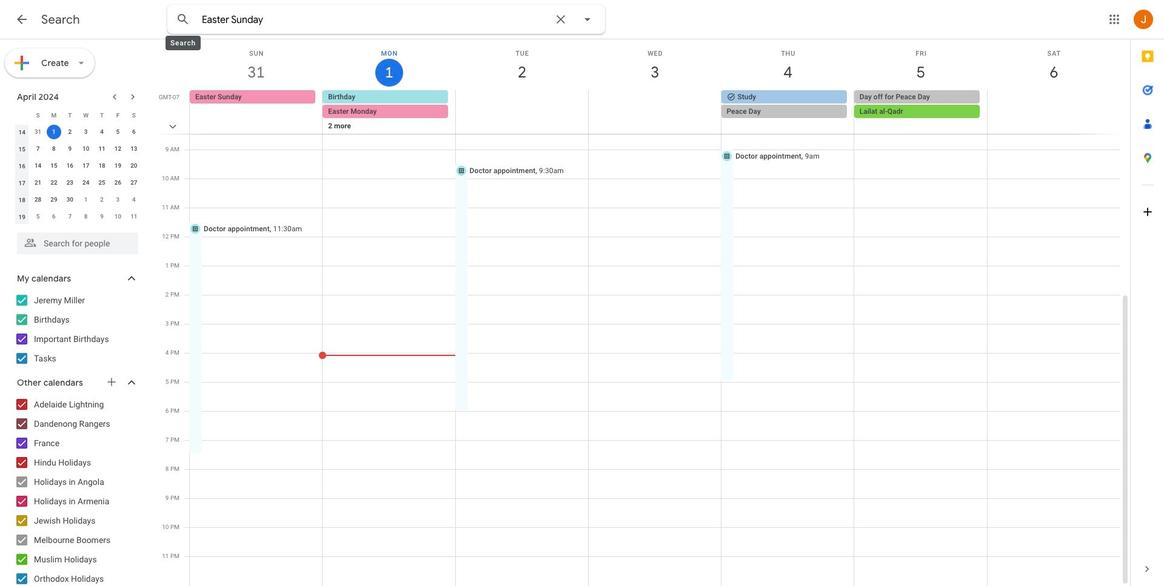 Task type: locate. For each thing, give the bounding box(es) containing it.
row group
[[14, 124, 142, 226]]

grid
[[155, 39, 1130, 587]]

7 element
[[31, 142, 45, 156]]

18 element
[[95, 159, 109, 173]]

heading
[[41, 12, 80, 27]]

None search field
[[167, 5, 605, 34], [0, 228, 150, 255], [167, 5, 605, 34]]

may 7 element
[[63, 210, 77, 224]]

other calendars list
[[2, 395, 150, 587]]

8 element
[[47, 142, 61, 156]]

27 element
[[127, 176, 141, 190]]

6 element
[[127, 125, 141, 139]]

19 element
[[111, 159, 125, 173]]

may 10 element
[[111, 210, 125, 224]]

column header inside april 2024 grid
[[14, 107, 30, 124]]

26 element
[[111, 176, 125, 190]]

cell
[[323, 90, 456, 149], [456, 90, 588, 149], [588, 90, 721, 149], [721, 90, 854, 149], [854, 90, 987, 149], [987, 90, 1120, 149], [46, 124, 62, 141]]

11 element
[[95, 142, 109, 156]]

march 31 element
[[31, 125, 45, 139]]

1, today element
[[47, 125, 61, 139]]

search options image
[[575, 7, 600, 32]]

column header
[[14, 107, 30, 124]]

15 element
[[47, 159, 61, 173]]

may 3 element
[[111, 193, 125, 207]]

may 9 element
[[95, 210, 109, 224]]

3 element
[[79, 125, 93, 139]]

tab list
[[1131, 39, 1164, 553]]

may 4 element
[[127, 193, 141, 207]]

Search text field
[[202, 14, 546, 26]]

13 element
[[127, 142, 141, 156]]

may 8 element
[[79, 210, 93, 224]]

none search field search for people
[[0, 228, 150, 255]]

row
[[184, 90, 1130, 149], [14, 107, 142, 124], [14, 124, 142, 141], [14, 141, 142, 158], [14, 158, 142, 175], [14, 175, 142, 192], [14, 192, 142, 209], [14, 209, 142, 226]]

april 2024 grid
[[12, 107, 142, 226]]

search image
[[171, 7, 195, 32]]

14 element
[[31, 159, 45, 173]]

clear search image
[[549, 7, 573, 32]]

20 element
[[127, 159, 141, 173]]

25 element
[[95, 176, 109, 190]]



Task type: describe. For each thing, give the bounding box(es) containing it.
16 element
[[63, 159, 77, 173]]

may 2 element
[[95, 193, 109, 207]]

may 11 element
[[127, 210, 141, 224]]

12 element
[[111, 142, 125, 156]]

cell inside april 2024 grid
[[46, 124, 62, 141]]

go back image
[[15, 12, 29, 27]]

29 element
[[47, 193, 61, 207]]

row group inside april 2024 grid
[[14, 124, 142, 226]]

17 element
[[79, 159, 93, 173]]

22 element
[[47, 176, 61, 190]]

add other calendars image
[[106, 377, 118, 389]]

my calendars list
[[2, 291, 150, 369]]

may 6 element
[[47, 210, 61, 224]]

4 element
[[95, 125, 109, 139]]

9 element
[[63, 142, 77, 156]]

may 5 element
[[31, 210, 45, 224]]

10 element
[[79, 142, 93, 156]]

28 element
[[31, 193, 45, 207]]

may 1 element
[[79, 193, 93, 207]]

30 element
[[63, 193, 77, 207]]

Search for people text field
[[24, 233, 131, 255]]

23 element
[[63, 176, 77, 190]]

24 element
[[79, 176, 93, 190]]

21 element
[[31, 176, 45, 190]]

2 element
[[63, 125, 77, 139]]

5 element
[[111, 125, 125, 139]]



Task type: vqa. For each thing, say whether or not it's contained in the screenshot.
11
no



